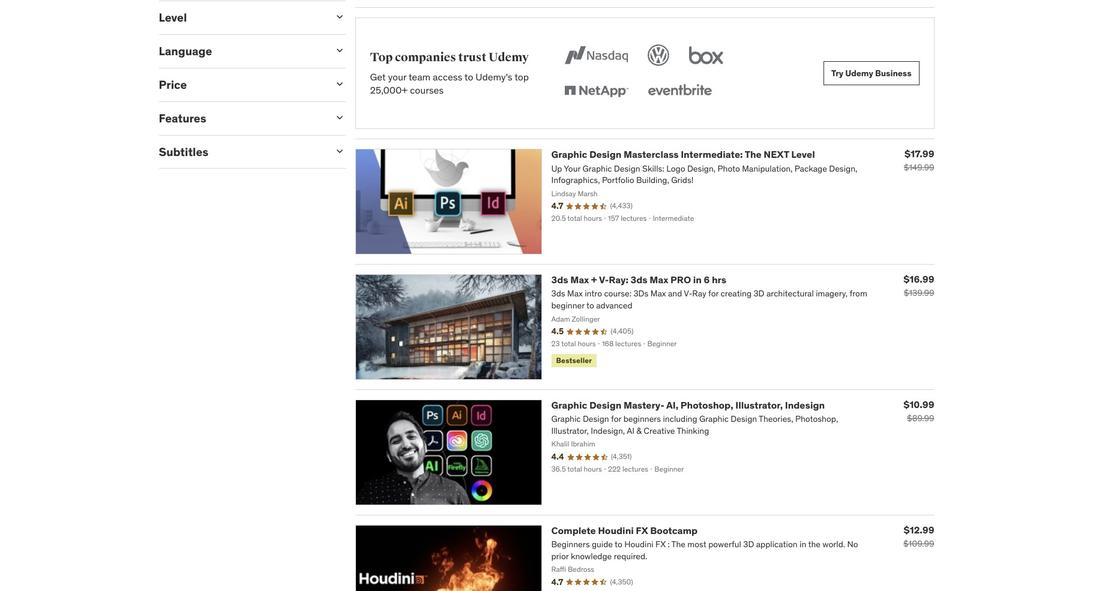 Task type: vqa. For each thing, say whether or not it's contained in the screenshot.
The & related to 3.0
no



Task type: describe. For each thing, give the bounding box(es) containing it.
mastery-
[[624, 399, 664, 411]]

next
[[764, 148, 789, 160]]

price
[[159, 77, 187, 92]]

subtitles
[[159, 144, 208, 159]]

photoshop,
[[681, 399, 733, 411]]

$109.99
[[903, 538, 934, 549]]

intermediate:
[[681, 148, 743, 160]]

graphic for graphic design mastery- ai, photoshop, illustrator, indesign
[[551, 399, 587, 411]]

3ds max + v-ray: 3ds max pro in 6 hrs link
[[551, 274, 726, 286]]

25,000+
[[370, 84, 408, 96]]

$17.99 $149.99
[[904, 148, 934, 173]]

the
[[745, 148, 762, 160]]

small image for language
[[333, 45, 345, 57]]

top
[[515, 71, 529, 83]]

ai,
[[666, 399, 678, 411]]

$16.99 $139.99
[[904, 273, 934, 298]]

0 vertical spatial level
[[159, 10, 187, 25]]

eventbrite image
[[645, 78, 714, 105]]

language button
[[159, 44, 324, 58]]

ray:
[[609, 274, 628, 286]]

6
[[704, 274, 710, 286]]

udemy's
[[476, 71, 512, 83]]

in
[[693, 274, 702, 286]]

hrs
[[712, 274, 726, 286]]

2 3ds from the left
[[631, 274, 648, 286]]

access
[[433, 71, 462, 83]]

graphic design mastery- ai, photoshop, illustrator, indesign link
[[551, 399, 825, 411]]

+
[[591, 274, 597, 286]]

pro
[[670, 274, 691, 286]]

try
[[831, 68, 843, 79]]

masterclass
[[624, 148, 679, 160]]

try udemy business
[[831, 68, 911, 79]]

small image for price
[[333, 78, 345, 90]]

nasdaq image
[[562, 42, 631, 69]]

small image for features
[[333, 112, 345, 124]]

features
[[159, 111, 206, 125]]

small image for level
[[333, 11, 345, 23]]

v-
[[599, 274, 609, 286]]

$89.99
[[907, 413, 934, 424]]

get
[[370, 71, 386, 83]]

subtitles button
[[159, 144, 324, 159]]

trust
[[458, 50, 486, 65]]

try udemy business link
[[824, 61, 919, 85]]

top companies trust udemy get your team access to udemy's top 25,000+ courses
[[370, 50, 529, 96]]

$10.99 $89.99
[[903, 399, 934, 424]]

$12.99
[[904, 524, 934, 536]]

graphic design masterclass intermediate: the next level
[[551, 148, 815, 160]]



Task type: locate. For each thing, give the bounding box(es) containing it.
2 vertical spatial small image
[[333, 145, 345, 157]]

$139.99
[[904, 288, 934, 298]]

udemy inside try udemy business link
[[845, 68, 873, 79]]

max left '+'
[[570, 274, 589, 286]]

3 small image from the top
[[333, 145, 345, 157]]

volkswagen image
[[645, 42, 672, 69]]

1 small image from the top
[[333, 45, 345, 57]]

1 small image from the top
[[333, 11, 345, 23]]

0 vertical spatial graphic
[[551, 148, 587, 160]]

3ds max + v-ray: 3ds max pro in 6 hrs
[[551, 274, 726, 286]]

0 horizontal spatial level
[[159, 10, 187, 25]]

level right the next
[[791, 148, 815, 160]]

design left mastery-
[[589, 399, 621, 411]]

price button
[[159, 77, 324, 92]]

0 horizontal spatial udemy
[[489, 50, 529, 65]]

courses
[[410, 84, 444, 96]]

netapp image
[[562, 78, 631, 105]]

0 horizontal spatial 3ds
[[551, 274, 568, 286]]

$16.99
[[904, 273, 934, 285]]

graphic
[[551, 148, 587, 160], [551, 399, 587, 411]]

2 small image from the top
[[333, 112, 345, 124]]

3ds
[[551, 274, 568, 286], [631, 274, 648, 286]]

indesign
[[785, 399, 825, 411]]

design for mastery-
[[589, 399, 621, 411]]

level button
[[159, 10, 324, 25]]

team
[[409, 71, 430, 83]]

complete
[[551, 524, 596, 536]]

$149.99
[[904, 162, 934, 173]]

udemy up top
[[489, 50, 529, 65]]

3ds left '+'
[[551, 274, 568, 286]]

2 small image from the top
[[333, 78, 345, 90]]

1 max from the left
[[570, 274, 589, 286]]

1 3ds from the left
[[551, 274, 568, 286]]

small image for subtitles
[[333, 145, 345, 157]]

1 vertical spatial level
[[791, 148, 815, 160]]

2 graphic from the top
[[551, 399, 587, 411]]

2 design from the top
[[589, 399, 621, 411]]

1 design from the top
[[589, 148, 621, 160]]

graphic design mastery- ai, photoshop, illustrator, indesign
[[551, 399, 825, 411]]

$10.99
[[903, 399, 934, 411]]

small image
[[333, 45, 345, 57], [333, 78, 345, 90]]

$17.99
[[905, 148, 934, 160]]

udemy right try at the right of the page
[[845, 68, 873, 79]]

box image
[[686, 42, 726, 69]]

1 vertical spatial udemy
[[845, 68, 873, 79]]

features button
[[159, 111, 324, 125]]

graphic design masterclass intermediate: the next level link
[[551, 148, 815, 160]]

udemy
[[489, 50, 529, 65], [845, 68, 873, 79]]

your
[[388, 71, 406, 83]]

1 vertical spatial small image
[[333, 78, 345, 90]]

max
[[570, 274, 589, 286], [650, 274, 668, 286]]

1 horizontal spatial udemy
[[845, 68, 873, 79]]

graphic for graphic design masterclass intermediate: the next level
[[551, 148, 587, 160]]

illustrator,
[[735, 399, 783, 411]]

fx
[[636, 524, 648, 536]]

design left masterclass
[[589, 148, 621, 160]]

business
[[875, 68, 911, 79]]

1 horizontal spatial 3ds
[[631, 274, 648, 286]]

2 max from the left
[[650, 274, 668, 286]]

level
[[159, 10, 187, 25], [791, 148, 815, 160]]

level up language
[[159, 10, 187, 25]]

design for masterclass
[[589, 148, 621, 160]]

complete houdini fx bootcamp
[[551, 524, 698, 536]]

bootcamp
[[650, 524, 698, 536]]

companies
[[395, 50, 456, 65]]

$12.99 $109.99
[[903, 524, 934, 549]]

1 graphic from the top
[[551, 148, 587, 160]]

0 vertical spatial small image
[[333, 45, 345, 57]]

0 vertical spatial small image
[[333, 11, 345, 23]]

small image left get
[[333, 78, 345, 90]]

1 vertical spatial small image
[[333, 112, 345, 124]]

1 vertical spatial graphic
[[551, 399, 587, 411]]

3ds right ray:
[[631, 274, 648, 286]]

1 horizontal spatial max
[[650, 274, 668, 286]]

udemy inside top companies trust udemy get your team access to udemy's top 25,000+ courses
[[489, 50, 529, 65]]

design
[[589, 148, 621, 160], [589, 399, 621, 411]]

language
[[159, 44, 212, 58]]

0 vertical spatial design
[[589, 148, 621, 160]]

1 vertical spatial design
[[589, 399, 621, 411]]

top
[[370, 50, 393, 65]]

to
[[464, 71, 473, 83]]

small image
[[333, 11, 345, 23], [333, 112, 345, 124], [333, 145, 345, 157]]

max left pro
[[650, 274, 668, 286]]

0 horizontal spatial max
[[570, 274, 589, 286]]

houdini
[[598, 524, 634, 536]]

1 horizontal spatial level
[[791, 148, 815, 160]]

small image left top
[[333, 45, 345, 57]]

0 vertical spatial udemy
[[489, 50, 529, 65]]

complete houdini fx bootcamp link
[[551, 524, 698, 536]]



